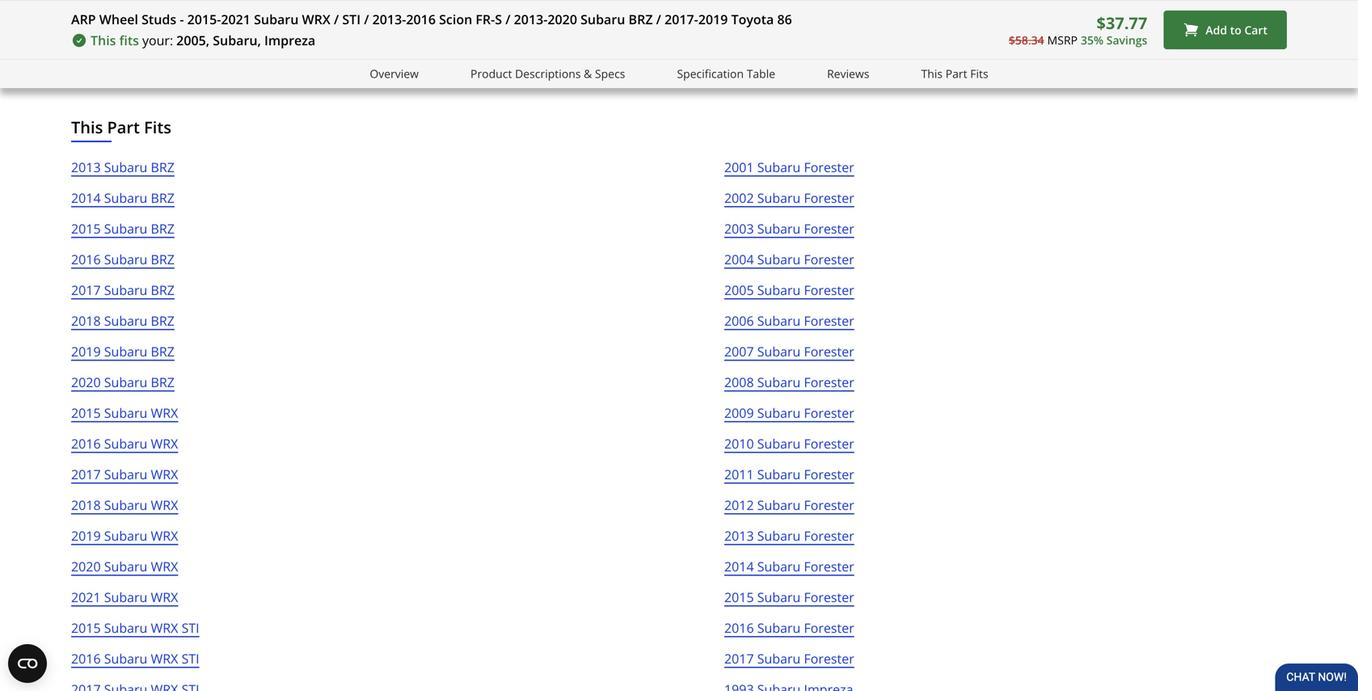 Task type: vqa. For each thing, say whether or not it's contained in the screenshot.
Turbos
no



Task type: locate. For each thing, give the bounding box(es) containing it.
2016 inside "link"
[[71, 251, 101, 268]]

2005 subaru forester
[[725, 281, 855, 299]]

wrx up 2015 subaru wrx sti
[[151, 589, 178, 606]]

1 horizontal spatial 2013
[[725, 527, 754, 545]]

2015 for 2015 subaru forester
[[725, 589, 754, 606]]

2013 up 2014 subaru brz
[[71, 159, 101, 176]]

wrx down 2019 subaru wrx link
[[151, 558, 178, 575]]

2006 subaru forester
[[725, 312, 855, 330]]

part inside "link"
[[946, 66, 968, 81]]

forester inside "link"
[[804, 650, 855, 668]]

2019 for 2019 subaru wrx
[[71, 527, 101, 545]]

3 forester from the top
[[804, 220, 855, 237]]

brz down the "2019 subaru brz" "link"
[[151, 374, 175, 391]]

savings
[[1107, 32, 1148, 48]]

subaru down 2005 subaru forester link
[[758, 312, 801, 330]]

0 horizontal spatial fits
[[144, 116, 171, 138]]

subaru up 2002 subaru forester
[[758, 159, 801, 176]]

2013-
[[373, 11, 406, 28], [514, 11, 548, 28]]

0 vertical spatial 2013
[[71, 159, 101, 176]]

0 vertical spatial part
[[946, 66, 968, 81]]

2014 inside 2014 subaru forester link
[[725, 558, 754, 575]]

4 / from the left
[[656, 11, 662, 28]]

arp wheel studs - 2015-2021 subaru wrx / sti / 2013-2016 scion fr-s / 2013-2020 subaru brz / 2017-2019 toyota 86
[[71, 11, 792, 28]]

subaru down 2009 subaru forester link on the bottom
[[758, 435, 801, 453]]

2015
[[71, 220, 101, 237], [71, 404, 101, 422], [725, 589, 754, 606], [71, 620, 101, 637]]

2017 inside 2017 subaru forester "link"
[[725, 650, 754, 668]]

wrx for 2016 subaru wrx
[[151, 435, 178, 453]]

0 horizontal spatial 2014
[[71, 189, 101, 207]]

brz for 2017 subaru brz
[[151, 281, 175, 299]]

0 vertical spatial 2020
[[548, 11, 577, 28]]

0 horizontal spatial part
[[107, 116, 140, 138]]

forester down '2013 subaru forester' link
[[804, 558, 855, 575]]

sti
[[342, 11, 361, 28], [182, 620, 199, 637], [182, 650, 199, 668]]

1 horizontal spatial part
[[946, 66, 968, 81]]

1 horizontal spatial arp
[[253, 8, 275, 24]]

2019 inside "link"
[[71, 343, 101, 360]]

wrx for 2019 subaru wrx
[[151, 527, 178, 545]]

2013 subaru brz link
[[71, 157, 175, 188]]

subaru down 2004 subaru forester 'link'
[[758, 281, 801, 299]]

2020 subaru brz
[[71, 374, 175, 391]]

2017 down 2016 subaru wrx link
[[71, 466, 101, 483]]

1 vertical spatial part
[[107, 116, 140, 138]]

sti right wheels
[[342, 11, 361, 28]]

10 forester from the top
[[804, 435, 855, 453]]

subaru down the 2015 subaru wrx sti link
[[104, 650, 147, 668]]

cart
[[1245, 22, 1268, 37]]

1 vertical spatial this
[[922, 66, 943, 81]]

subaru down 2010 subaru forester link
[[758, 466, 801, 483]]

2004
[[725, 251, 754, 268]]

1 vertical spatial 2021
[[71, 589, 101, 606]]

forester inside 'link'
[[804, 251, 855, 268]]

subaru down 2014 subaru forester link in the right of the page
[[758, 589, 801, 606]]

subaru for 2007 subaru forester
[[758, 343, 801, 360]]

forester down the 2007 subaru forester link
[[804, 374, 855, 391]]

brz down 2016 subaru brz "link"
[[151, 281, 175, 299]]

4 forester from the top
[[804, 251, 855, 268]]

subaru for 2012 subaru forester
[[758, 497, 801, 514]]

wheels
[[296, 26, 333, 42]]

2018 down 2017 subaru wrx link
[[71, 497, 101, 514]]

forester inside 'link'
[[804, 466, 855, 483]]

subaru down 2008 subaru forester link
[[758, 404, 801, 422]]

subaru down 2020 subaru brz link
[[104, 404, 147, 422]]

2018 down 2017 subaru brz link
[[71, 312, 101, 330]]

/ left 2017-
[[656, 11, 662, 28]]

forester for 2009 subaru forester
[[804, 404, 855, 422]]

to right the able
[[252, 26, 263, 42]]

2017 down 2016 subaru forester link
[[725, 650, 754, 668]]

studs.
[[564, 26, 595, 42]]

brz down 2014 subaru brz link
[[151, 220, 175, 237]]

this fits your: 2005, subaru, impreza
[[91, 32, 316, 49]]

2014 inside 2014 subaru brz link
[[71, 189, 101, 207]]

1 vertical spatial 2018
[[71, 497, 101, 514]]

wrx down 2020 subaru brz link
[[151, 404, 178, 422]]

sti for 2015 subaru wrx sti
[[182, 620, 199, 637]]

/ left worrying
[[364, 11, 369, 28]]

2018 inside 2018 subaru brz link
[[71, 312, 101, 330]]

wrx for 2015 subaru wrx sti
[[151, 620, 178, 637]]

specs
[[595, 66, 626, 81]]

/ right wheels
[[334, 11, 339, 28]]

0 horizontal spatial 2013
[[71, 159, 101, 176]]

2016 down the 2015 subaru wrx sti link
[[71, 650, 101, 668]]

over
[[676, 26, 700, 42]]

2001
[[725, 159, 754, 176]]

7 forester from the top
[[804, 343, 855, 360]]

1 horizontal spatial 2014
[[725, 558, 754, 575]]

0
[[1239, 53, 1245, 68], [1273, 53, 1279, 68]]

16 forester from the top
[[804, 620, 855, 637]]

2 forester from the top
[[804, 189, 855, 207]]

forester down 2002 subaru forester link
[[804, 220, 855, 237]]

2008
[[725, 374, 754, 391]]

2017 subaru brz link
[[71, 280, 175, 311]]

2009
[[725, 404, 754, 422]]

subaru down 2021 subaru wrx link
[[104, 620, 147, 637]]

2017 inside 2017 subaru wrx link
[[71, 466, 101, 483]]

2011 subaru forester
[[725, 466, 855, 483]]

subaru for 2011 subaru forester
[[758, 466, 801, 483]]

forester down 2008 subaru forester link
[[804, 404, 855, 422]]

be
[[211, 26, 224, 42]]

subaru down 2001 subaru forester link
[[758, 189, 801, 207]]

brz for 2020 subaru brz
[[151, 374, 175, 391]]

2013- right s
[[514, 11, 548, 28]]

s
[[495, 11, 502, 28]]

2016 for 2016 subaru brz
[[71, 251, 101, 268]]

fr-
[[476, 11, 495, 28]]

subaru down the 2007 subaru forester link
[[758, 374, 801, 391]]

the
[[702, 26, 720, 42]]

2021 down 2020 subaru wrx link
[[71, 589, 101, 606]]

this part fits link
[[922, 65, 989, 83]]

subaru down 2018 subaru wrx link
[[104, 527, 147, 545]]

2016 subaru wrx
[[71, 435, 178, 453]]

subaru for 2015 subaru wrx
[[104, 404, 147, 422]]

group containing was this review helpful?
[[1088, 53, 1279, 68]]

brz inside "link"
[[151, 251, 175, 268]]

2010
[[725, 435, 754, 453]]

2016
[[406, 11, 436, 28], [71, 251, 101, 268], [71, 435, 101, 453], [725, 620, 754, 637], [71, 650, 101, 668]]

0 vertical spatial fits
[[971, 66, 989, 81]]

2020 down the "2019 subaru brz" "link"
[[71, 374, 101, 391]]

crossthreading
[[463, 26, 541, 42]]

2014 down 2013 subaru brz link
[[71, 189, 101, 207]]

2001 subaru forester
[[725, 159, 855, 176]]

2013 for 2013 subaru forester
[[725, 527, 754, 545]]

2016 left scion in the top left of the page
[[406, 11, 436, 28]]

1 vertical spatial 2019
[[71, 343, 101, 360]]

2016 down 2015 subaru forester link
[[725, 620, 754, 637]]

2016 subaru forester
[[725, 620, 855, 637]]

subaru for 2015 subaru brz
[[104, 220, 147, 237]]

subaru down 2020 subaru wrx link
[[104, 589, 147, 606]]

2015 down 2021 subaru wrx link
[[71, 620, 101, 637]]

2 horizontal spatial to
[[1231, 22, 1242, 37]]

2017-
[[665, 11, 699, 28]]

wrx down the 2015 subaru wrx sti link
[[151, 650, 178, 668]]

subaru down '2013 subaru forester' link
[[758, 558, 801, 575]]

2014 for 2014 subaru forester
[[725, 558, 754, 575]]

2017 down 2016 subaru brz "link"
[[71, 281, 101, 299]]

0 horizontal spatial this part fits
[[71, 116, 171, 138]]

forester for 2016 subaru forester
[[804, 620, 855, 637]]

open widget image
[[8, 645, 47, 683]]

2016 down 2015 subaru wrx link
[[71, 435, 101, 453]]

forester down 2010 subaru forester link
[[804, 466, 855, 483]]

2019 down 2018 subaru brz link
[[71, 343, 101, 360]]

forester for 2006 subaru forester
[[804, 312, 855, 330]]

1 horizontal spatial 2013-
[[514, 11, 548, 28]]

2015 down 2014 subaru brz link
[[71, 220, 101, 237]]

0 horizontal spatial 2021
[[71, 589, 101, 606]]

subaru down 2014 subaru brz link
[[104, 220, 147, 237]]

2020 subaru wrx link
[[71, 556, 178, 587]]

2020 down 2019 subaru wrx link
[[71, 558, 101, 575]]

subaru down the 2011 subaru forester 'link' at the bottom right of page
[[758, 497, 801, 514]]

wrx for 2017 subaru wrx
[[151, 466, 178, 483]]

2 vertical spatial 2017
[[725, 650, 754, 668]]

forester for 2001 subaru forester
[[804, 159, 855, 176]]

huge
[[598, 26, 626, 42]]

subaru down 2016 subaru brz "link"
[[104, 281, 147, 299]]

2011 subaru forester link
[[725, 464, 855, 495]]

vote up review by alexartayet on 12 oct 2016 image
[[1222, 53, 1236, 67]]

to inside button
[[1231, 22, 1242, 37]]

2018 subaru brz
[[71, 312, 175, 330]]

2015 down 2014 subaru forester link in the right of the page
[[725, 589, 754, 606]]

wrx down 2018 subaru wrx link
[[151, 527, 178, 545]]

14 forester from the top
[[804, 558, 855, 575]]

forester up 2002 subaru forester
[[804, 159, 855, 176]]

2015 subaru wrx link
[[71, 403, 178, 434]]

0 vertical spatial 2018
[[71, 312, 101, 330]]

wrx for 2015 subaru wrx
[[151, 404, 178, 422]]

1 horizontal spatial fits
[[971, 66, 989, 81]]

fits
[[971, 66, 989, 81], [144, 116, 171, 138]]

1 vertical spatial 2017
[[71, 466, 101, 483]]

subaru for 2016 subaru forester
[[758, 620, 801, 637]]

wrx up the 2016 subaru wrx sti
[[151, 620, 178, 637]]

subaru down '2015 subaru brz' link at top
[[104, 251, 147, 268]]

arp inside easy install, can't beat arp hardware so nice to finally be able to swap wheels without worrying about crossthreading my studs. huge upgrade over the factory hardware.
[[253, 8, 275, 24]]

2021 up subaru,
[[221, 11, 251, 28]]

1 0 from the left
[[1239, 53, 1245, 68]]

2020 left "huge"
[[548, 11, 577, 28]]

impreza
[[264, 32, 316, 49]]

factory
[[723, 26, 759, 42]]

2020 for 2020 subaru wrx
[[71, 558, 101, 575]]

reviews
[[828, 66, 870, 81]]

2014 down '2013 subaru forester' link
[[725, 558, 754, 575]]

subaru down 2015 subaru forester link
[[758, 620, 801, 637]]

15 forester from the top
[[804, 589, 855, 606]]

5 forester from the top
[[804, 281, 855, 299]]

brz up 2014 subaru brz
[[151, 159, 175, 176]]

2017
[[71, 281, 101, 299], [71, 466, 101, 483], [725, 650, 754, 668]]

forester down the 2011 subaru forester 'link' at the bottom right of page
[[804, 497, 855, 514]]

2018 subaru wrx link
[[71, 495, 178, 526]]

forester down 2015 subaru forester link
[[804, 620, 855, 637]]

2017 subaru wrx link
[[71, 464, 178, 495]]

subaru down 2017 subaru wrx link
[[104, 497, 147, 514]]

arp
[[253, 8, 275, 24], [71, 11, 96, 28]]

swap
[[266, 26, 293, 42]]

to right add
[[1231, 22, 1242, 37]]

2005
[[725, 281, 754, 299]]

arp left wheel
[[71, 11, 96, 28]]

2008 subaru forester
[[725, 374, 855, 391]]

forester down 2004 subaru forester 'link'
[[804, 281, 855, 299]]

9 forester from the top
[[804, 404, 855, 422]]

brz down 2013 subaru brz link
[[151, 189, 175, 207]]

forester for 2004 subaru forester
[[804, 251, 855, 268]]

2019
[[699, 11, 728, 28], [71, 343, 101, 360], [71, 527, 101, 545]]

2006 subaru forester link
[[725, 311, 855, 341]]

8 forester from the top
[[804, 374, 855, 391]]

2 vertical spatial sti
[[182, 650, 199, 668]]

reviews link
[[828, 65, 870, 83]]

0 horizontal spatial 0
[[1239, 53, 1245, 68]]

brz for 2018 subaru brz
[[151, 312, 175, 330]]

2006
[[725, 312, 754, 330]]

forester for 2017 subaru forester
[[804, 650, 855, 668]]

subaru for 2016 subaru brz
[[104, 251, 147, 268]]

subaru for 2009 subaru forester
[[758, 404, 801, 422]]

sti up the 2016 subaru wrx sti
[[182, 620, 199, 637]]

easy install, can't beat arp hardware so nice to finally be able to swap wheels without worrying about crossthreading my studs. huge upgrade over the factory hardware.
[[122, 8, 816, 42]]

brz down '2015 subaru brz' link at top
[[151, 251, 175, 268]]

0 horizontal spatial 2013-
[[373, 11, 406, 28]]

subaru down 2019 subaru wrx link
[[104, 558, 147, 575]]

subaru for 2017 subaru wrx
[[104, 466, 147, 483]]

1 horizontal spatial 0
[[1273, 53, 1279, 68]]

product
[[471, 66, 512, 81]]

2015 for 2015 subaru wrx sti
[[71, 620, 101, 637]]

2018 inside 2018 subaru wrx link
[[71, 497, 101, 514]]

2010 subaru forester link
[[725, 434, 855, 464]]

specification table link
[[677, 65, 776, 83]]

1 vertical spatial 2013
[[725, 527, 754, 545]]

forester down 2005 subaru forester link
[[804, 312, 855, 330]]

2 2018 from the top
[[71, 497, 101, 514]]

1 vertical spatial 2020
[[71, 374, 101, 391]]

this inside "link"
[[922, 66, 943, 81]]

subaru inside 'link'
[[758, 466, 801, 483]]

2 vertical spatial 2019
[[71, 527, 101, 545]]

2 0 from the left
[[1273, 53, 1279, 68]]

2017 inside 2017 subaru brz link
[[71, 281, 101, 299]]

subaru for 2019 subaru wrx
[[104, 527, 147, 545]]

17 forester from the top
[[804, 650, 855, 668]]

brz down 2017 subaru brz link
[[151, 312, 175, 330]]

forester for 2011 subaru forester
[[804, 466, 855, 483]]

2003
[[725, 220, 754, 237]]

0 vertical spatial this part fits
[[922, 66, 989, 81]]

12 forester from the top
[[804, 497, 855, 514]]

arp up swap
[[253, 8, 275, 24]]

1 2018 from the top
[[71, 312, 101, 330]]

2020
[[548, 11, 577, 28], [71, 374, 101, 391], [71, 558, 101, 575]]

subaru down 2017 subaru brz link
[[104, 312, 147, 330]]

2021
[[221, 11, 251, 28], [71, 589, 101, 606]]

forester down 2016 subaru forester link
[[804, 650, 855, 668]]

brz for 2013 subaru brz
[[151, 159, 175, 176]]

subaru down 2018 subaru brz link
[[104, 343, 147, 360]]

$37.77 $58.34 msrp 35% savings
[[1009, 12, 1148, 48]]

6 forester from the top
[[804, 312, 855, 330]]

2013 subaru forester
[[725, 527, 855, 545]]

$58.34
[[1009, 32, 1045, 48]]

subaru down 2006 subaru forester link
[[758, 343, 801, 360]]

forester down 2006 subaru forester link
[[804, 343, 855, 360]]

11 forester from the top
[[804, 466, 855, 483]]

forester down 2003 subaru forester link
[[804, 251, 855, 268]]

hardware.
[[762, 26, 816, 42]]

forester
[[804, 159, 855, 176], [804, 189, 855, 207], [804, 220, 855, 237], [804, 251, 855, 268], [804, 281, 855, 299], [804, 312, 855, 330], [804, 343, 855, 360], [804, 374, 855, 391], [804, 404, 855, 422], [804, 435, 855, 453], [804, 466, 855, 483], [804, 497, 855, 514], [804, 527, 855, 545], [804, 558, 855, 575], [804, 589, 855, 606], [804, 620, 855, 637], [804, 650, 855, 668]]

2015 for 2015 subaru brz
[[71, 220, 101, 237]]

2020 subaru brz link
[[71, 372, 175, 403]]

1 vertical spatial sti
[[182, 620, 199, 637]]

2 2013- from the left
[[514, 11, 548, 28]]

2016 for 2016 subaru wrx
[[71, 435, 101, 453]]

subaru down 2013 subaru brz link
[[104, 189, 147, 207]]

was
[[1088, 53, 1109, 68]]

forester for 2007 subaru forester
[[804, 343, 855, 360]]

2015 subaru forester link
[[725, 587, 855, 618]]

table
[[747, 66, 776, 81]]

subaru for 2013 subaru forester
[[758, 527, 801, 545]]

wrx down 2017 subaru wrx link
[[151, 497, 178, 514]]

2016 down '2015 subaru brz' link at top
[[71, 251, 101, 268]]

subaru up 2014 subaru brz
[[104, 159, 147, 176]]

brz for 2015 subaru brz
[[151, 220, 175, 237]]

subaru for 2021 subaru wrx
[[104, 589, 147, 606]]

1 horizontal spatial 2021
[[221, 11, 251, 28]]

forester down 2012 subaru forester link on the bottom right
[[804, 527, 855, 545]]

subaru down 2003 subaru forester link
[[758, 251, 801, 268]]

part
[[946, 66, 968, 81], [107, 116, 140, 138]]

forester down 2001 subaru forester link
[[804, 189, 855, 207]]

review
[[1134, 53, 1169, 68]]

subaru for 2014 subaru brz
[[104, 189, 147, 207]]

2015-
[[187, 11, 221, 28]]

2019 for 2019 subaru brz
[[71, 343, 101, 360]]

to down install,
[[163, 26, 173, 42]]

group
[[1088, 53, 1279, 68]]

subaru down 2015 subaru wrx link
[[104, 435, 147, 453]]

2004 subaru forester link
[[725, 249, 855, 280]]

1 forester from the top
[[804, 159, 855, 176]]

13 forester from the top
[[804, 527, 855, 545]]

add
[[1206, 22, 1228, 37]]

subaru for 2017 subaru forester
[[758, 650, 801, 668]]

brz inside "link"
[[151, 343, 175, 360]]

forester down 2009 subaru forester link on the bottom
[[804, 435, 855, 453]]

subaru inside "link"
[[104, 251, 147, 268]]

subaru for 2003 subaru forester
[[758, 220, 801, 237]]

subaru inside 'link'
[[758, 251, 801, 268]]

2015 down 2020 subaru brz link
[[71, 404, 101, 422]]

0 vertical spatial 2017
[[71, 281, 101, 299]]

1 vertical spatial 2014
[[725, 558, 754, 575]]

subaru down the "2019 subaru brz" "link"
[[104, 374, 147, 391]]

2 vertical spatial 2020
[[71, 558, 101, 575]]

2019 down 2018 subaru wrx link
[[71, 527, 101, 545]]

0 right vote down review by alexartayet on 12 oct 2016 "icon"
[[1273, 53, 1279, 68]]

0 vertical spatial 2014
[[71, 189, 101, 207]]

2013- up overview
[[373, 11, 406, 28]]

sti down the 2015 subaru wrx sti link
[[182, 650, 199, 668]]

subaru left upgrade
[[581, 11, 626, 28]]

2014 for 2014 subaru brz
[[71, 189, 101, 207]]

2007 subaru forester
[[725, 343, 855, 360]]



Task type: describe. For each thing, give the bounding box(es) containing it.
2016 subaru brz link
[[71, 249, 175, 280]]

scion
[[439, 11, 473, 28]]

2018 subaru wrx
[[71, 497, 178, 514]]

1 vertical spatial fits
[[144, 116, 171, 138]]

subaru for 2020 subaru brz
[[104, 374, 147, 391]]

was this review helpful?
[[1088, 53, 1211, 68]]

2011
[[725, 466, 754, 483]]

0 horizontal spatial arp
[[71, 11, 96, 28]]

subaru for 2014 subaru forester
[[758, 558, 801, 575]]

2013 for 2013 subaru brz
[[71, 159, 101, 176]]

forester for 2010 subaru forester
[[804, 435, 855, 453]]

2015 subaru wrx
[[71, 404, 178, 422]]

2016 subaru forester link
[[725, 618, 855, 649]]

3 / from the left
[[506, 11, 511, 28]]

brz for 2014 subaru brz
[[151, 189, 175, 207]]

easy
[[122, 8, 147, 24]]

2005,
[[176, 32, 210, 49]]

forester for 2013 subaru forester
[[804, 527, 855, 545]]

forester for 2014 subaru forester
[[804, 558, 855, 575]]

1 vertical spatial this part fits
[[71, 116, 171, 138]]

2010 subaru forester
[[725, 435, 855, 453]]

forester for 2002 subaru forester
[[804, 189, 855, 207]]

easy install, can't beat arp hardware heading
[[122, 8, 334, 27]]

2014 subaru brz link
[[71, 188, 175, 218]]

2017 for 2017 subaru forester
[[725, 650, 754, 668]]

2 / from the left
[[364, 11, 369, 28]]

subaru for 2019 subaru brz
[[104, 343, 147, 360]]

vote down review by alexartayet on 12 oct 2016 image
[[1256, 53, 1271, 67]]

upgrade
[[629, 26, 673, 42]]

install,
[[150, 8, 189, 24]]

subaru for 2005 subaru forester
[[758, 281, 801, 299]]

wheel
[[99, 11, 138, 28]]

without
[[336, 26, 376, 42]]

subaru for 2010 subaru forester
[[758, 435, 801, 453]]

0 vertical spatial sti
[[342, 11, 361, 28]]

brz for 2016 subaru brz
[[151, 251, 175, 268]]

sti for 2016 subaru wrx sti
[[182, 650, 199, 668]]

subaru up impreza
[[254, 11, 299, 28]]

wrx for 2018 subaru wrx
[[151, 497, 178, 514]]

2016 for 2016 subaru wrx sti
[[71, 650, 101, 668]]

forester for 2015 subaru forester
[[804, 589, 855, 606]]

2017 subaru forester
[[725, 650, 855, 668]]

2 vertical spatial this
[[71, 116, 103, 138]]

2005 subaru forester link
[[725, 280, 855, 311]]

86
[[778, 11, 792, 28]]

2017 for 2017 subaru wrx
[[71, 466, 101, 483]]

1 / from the left
[[334, 11, 339, 28]]

product descriptions & specs link
[[471, 65, 626, 83]]

2013 subaru brz
[[71, 159, 175, 176]]

0 vertical spatial 2021
[[221, 11, 251, 28]]

2004 subaru forester
[[725, 251, 855, 268]]

2019 subaru wrx link
[[71, 526, 178, 556]]

-
[[180, 11, 184, 28]]

specification table
[[677, 66, 776, 81]]

0 horizontal spatial to
[[163, 26, 173, 42]]

2015 subaru brz
[[71, 220, 175, 237]]

2018 for 2018 subaru brz
[[71, 312, 101, 330]]

forester for 2003 subaru forester
[[804, 220, 855, 237]]

subaru for 2013 subaru brz
[[104, 159, 147, 176]]

2016 subaru brz
[[71, 251, 175, 268]]

your:
[[142, 32, 173, 49]]

brz right "huge"
[[629, 11, 653, 28]]

about
[[429, 26, 460, 42]]

0 vertical spatial this
[[91, 32, 116, 49]]

circle checkmark image
[[104, 0, 118, 3]]

toyota
[[732, 11, 774, 28]]

subaru for 2016 subaru wrx sti
[[104, 650, 147, 668]]

wrx for 2020 subaru wrx
[[151, 558, 178, 575]]

2001 subaru forester link
[[725, 157, 855, 188]]

2014 subaru forester
[[725, 558, 855, 575]]

2020 for 2020 subaru brz
[[71, 374, 101, 391]]

2012 subaru forester
[[725, 497, 855, 514]]

2015 subaru brz link
[[71, 218, 175, 249]]

2020 subaru wrx
[[71, 558, 178, 575]]

2009 subaru forester link
[[725, 403, 855, 434]]

subaru for 2015 subaru wrx sti
[[104, 620, 147, 637]]

2017 subaru wrx
[[71, 466, 178, 483]]

2019 subaru wrx
[[71, 527, 178, 545]]

2016 subaru wrx sti link
[[71, 649, 199, 679]]

wrx for 2016 subaru wrx sti
[[151, 650, 178, 668]]

studs
[[142, 11, 176, 28]]

2017 for 2017 subaru brz
[[71, 281, 101, 299]]

2019 subaru brz link
[[71, 341, 175, 372]]

forester for 2012 subaru forester
[[804, 497, 855, 514]]

2013 subaru forester link
[[725, 526, 855, 556]]

subaru for 2015 subaru forester
[[758, 589, 801, 606]]

subaru for 2002 subaru forester
[[758, 189, 801, 207]]

add to cart button
[[1164, 11, 1288, 49]]

2002 subaru forester
[[725, 189, 855, 207]]

subaru for 2006 subaru forester
[[758, 312, 801, 330]]

2003 subaru forester link
[[725, 218, 855, 249]]

can't
[[192, 8, 221, 24]]

2007
[[725, 343, 754, 360]]

2009 subaru forester
[[725, 404, 855, 422]]

2018 for 2018 subaru wrx
[[71, 497, 101, 514]]

1 2013- from the left
[[373, 11, 406, 28]]

subaru for 2001 subaru forester
[[758, 159, 801, 176]]

nice
[[138, 26, 160, 42]]

2003 subaru forester
[[725, 220, 855, 237]]

2012
[[725, 497, 754, 514]]

2019 subaru brz
[[71, 343, 175, 360]]

wrx up impreza
[[302, 11, 331, 28]]

2002 subaru forester link
[[725, 188, 855, 218]]

subaru for 2018 subaru brz
[[104, 312, 147, 330]]

subaru for 2017 subaru brz
[[104, 281, 147, 299]]

1 horizontal spatial to
[[252, 26, 263, 42]]

2002
[[725, 189, 754, 207]]

2017 subaru forester link
[[725, 649, 855, 679]]

2015 subaru wrx sti
[[71, 620, 199, 637]]

helpful?
[[1171, 53, 1211, 68]]

fits inside "link"
[[971, 66, 989, 81]]

2014 subaru brz
[[71, 189, 175, 207]]

1 horizontal spatial this part fits
[[922, 66, 989, 81]]

msrp
[[1048, 32, 1078, 48]]

so
[[122, 26, 135, 42]]

descriptions
[[515, 66, 581, 81]]

specification
[[677, 66, 744, 81]]

2016 for 2016 subaru forester
[[725, 620, 754, 637]]

2015 for 2015 subaru wrx
[[71, 404, 101, 422]]

subaru,
[[213, 32, 261, 49]]

finally
[[176, 26, 208, 42]]

hardware
[[278, 8, 334, 24]]

forester for 2008 subaru forester
[[804, 374, 855, 391]]

subaru for 2018 subaru wrx
[[104, 497, 147, 514]]

subaru for 2016 subaru wrx
[[104, 435, 147, 453]]

brz for 2019 subaru brz
[[151, 343, 175, 360]]

wrx for 2021 subaru wrx
[[151, 589, 178, 606]]

subaru for 2004 subaru forester
[[758, 251, 801, 268]]

$37.77
[[1097, 12, 1148, 34]]

forester for 2005 subaru forester
[[804, 281, 855, 299]]

product descriptions & specs
[[471, 66, 626, 81]]

2008 subaru forester link
[[725, 372, 855, 403]]

overview
[[370, 66, 419, 81]]

subaru for 2008 subaru forester
[[758, 374, 801, 391]]

0 vertical spatial 2019
[[699, 11, 728, 28]]

overview link
[[370, 65, 419, 83]]

subaru for 2020 subaru wrx
[[104, 558, 147, 575]]

2021 subaru wrx link
[[71, 587, 178, 618]]



